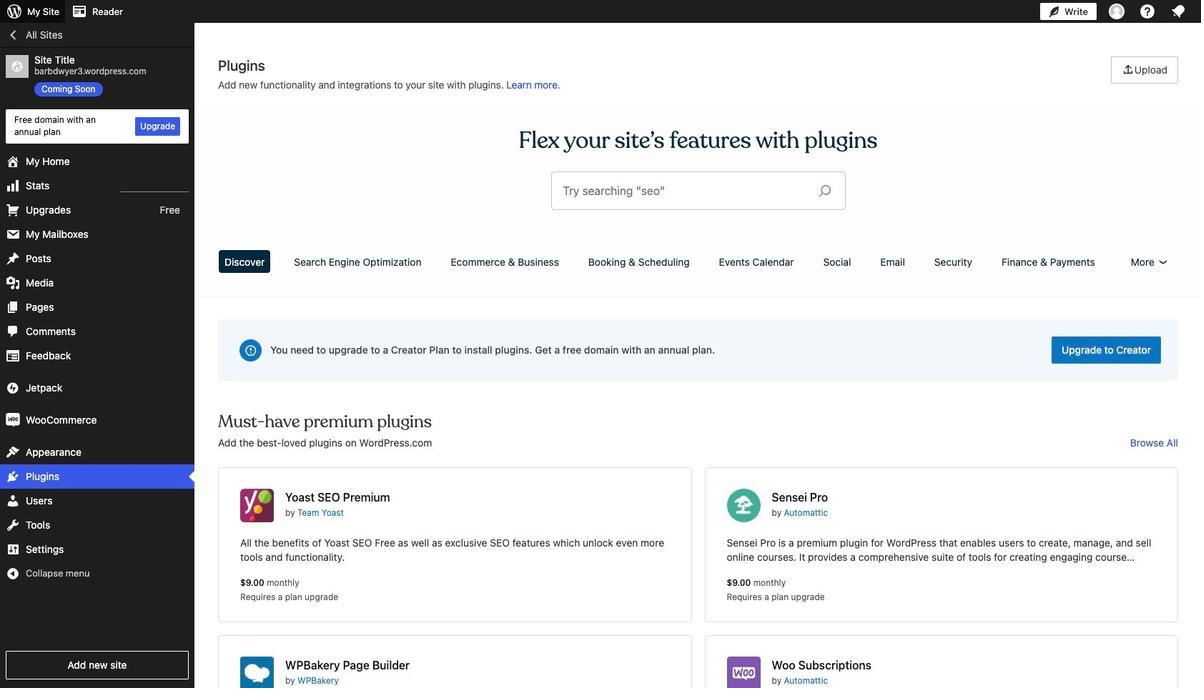 Task type: vqa. For each thing, say whether or not it's contained in the screenshot.
Open Search image
yes



Task type: locate. For each thing, give the bounding box(es) containing it.
0 vertical spatial img image
[[6, 381, 20, 395]]

img image
[[6, 381, 20, 395], [6, 413, 20, 427]]

None search field
[[552, 172, 845, 210]]

plugin icon image
[[240, 489, 274, 523], [727, 489, 761, 523], [240, 657, 274, 689], [727, 657, 761, 689]]

1 vertical spatial img image
[[6, 413, 20, 427]]

main content
[[213, 57, 1184, 689]]

2 img image from the top
[[6, 413, 20, 427]]



Task type: describe. For each thing, give the bounding box(es) containing it.
highest hourly views 0 image
[[121, 183, 189, 192]]

Search search field
[[563, 172, 807, 210]]

open search image
[[807, 181, 843, 201]]

my profile image
[[1109, 4, 1125, 19]]

manage your notifications image
[[1170, 3, 1187, 20]]

help image
[[1139, 3, 1157, 20]]

1 img image from the top
[[6, 381, 20, 395]]



